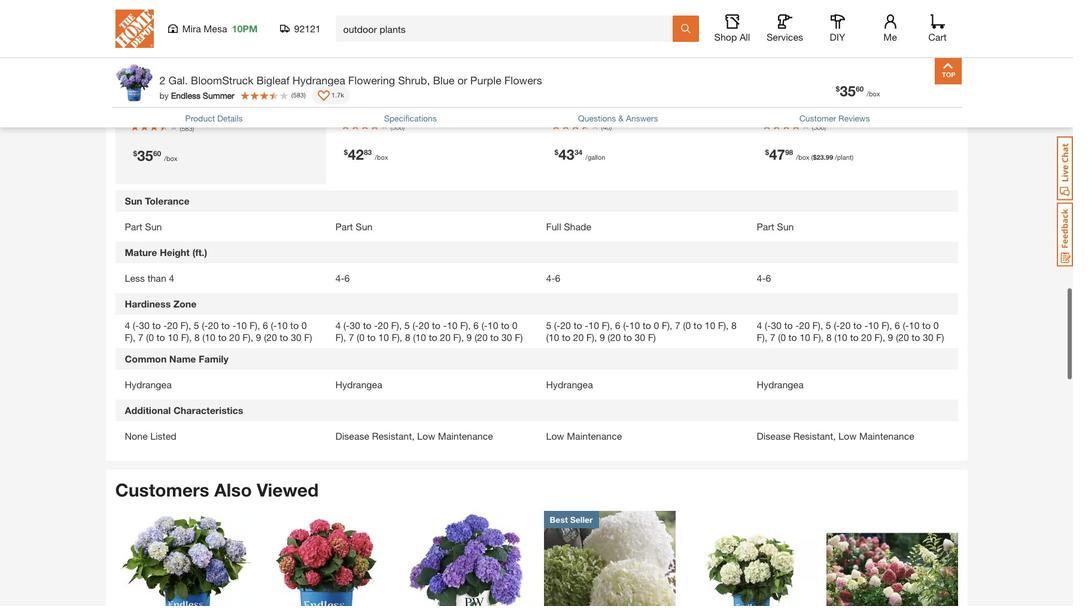 Task type: locate. For each thing, give the bounding box(es) containing it.
2 gal. summer crush bigleaf hydrangea flowering shrub with raspberry red flowers image
[[261, 511, 393, 606]]

1 horizontal spatial 4 (-30 to -20 f), 5 (-20 to -10 f), 6 (-10 to 0 f), 7 (0 to 10 f), 8 (10 to 20 f), 9 (20 to 30 f)
[[335, 319, 523, 343]]

2 horizontal spatial maintenance
[[859, 430, 914, 442]]

3 5 from the left
[[546, 319, 551, 331]]

( 506 )
[[390, 123, 405, 131], [812, 123, 826, 131]]

with inside 1 gal. original hydrangea plant with pink and blue flowers (2-pack)
[[879, 89, 895, 99]]

0 horizontal spatial 4-
[[335, 272, 344, 284]]

0 horizontal spatial flowering
[[348, 74, 395, 87]]

0 vertical spatial with
[[879, 89, 895, 99]]

$
[[836, 84, 840, 93], [344, 148, 348, 157], [554, 148, 558, 157], [765, 148, 769, 157], [133, 149, 137, 158], [813, 153, 817, 161]]

endless
[[338, 77, 369, 87], [171, 90, 200, 100]]

506 for 42
[[392, 123, 403, 131]]

1 horizontal spatial pink
[[671, 101, 688, 111]]

43
[[558, 146, 574, 163]]

to
[[638, 101, 646, 111], [152, 319, 161, 331], [221, 319, 230, 331], [290, 319, 299, 331], [363, 319, 371, 331], [432, 319, 440, 331], [501, 319, 509, 331], [574, 319, 582, 331], [643, 319, 651, 331], [694, 319, 702, 331], [784, 319, 793, 331], [853, 319, 862, 331], [922, 319, 931, 331], [157, 331, 165, 343], [218, 331, 227, 343], [280, 331, 288, 343], [367, 331, 376, 343], [429, 331, 437, 343], [490, 331, 499, 343], [562, 331, 570, 343], [623, 331, 632, 343], [788, 331, 797, 343], [850, 331, 859, 343], [912, 331, 920, 343]]

1 horizontal spatial summer
[[372, 77, 405, 87]]

0 horizontal spatial 4-6
[[335, 272, 350, 284]]

1 horizontal spatial 583
[[293, 91, 304, 99]]

4 f) from the left
[[936, 331, 944, 343]]

1 horizontal spatial blue
[[433, 74, 455, 87]]

( left display image
[[291, 91, 293, 99]]

2 horizontal spatial pink
[[897, 89, 913, 99]]

0 horizontal spatial disease
[[335, 430, 369, 442]]

35 up sun tolerance
[[137, 147, 153, 164]]

1 horizontal spatial 4-
[[546, 272, 555, 284]]

flowering
[[348, 74, 395, 87], [481, 89, 517, 99], [548, 101, 585, 111]]

0 horizontal spatial 4 (-30 to -20 f), 5 (-20 to -10 f), 6 (-10 to 0 f), 7 (0 to 10 f), 8 (10 to 20 f), 9 (20 to 30 f)
[[125, 319, 312, 343]]

pink inside endless summer 2 gal. the original bigleaf hydrangea flowering shrub with pink or blue flowers
[[380, 101, 397, 111]]

) down questions & answers
[[610, 123, 612, 131]]

583 down product
[[181, 124, 192, 132]]

flowers
[[504, 74, 542, 87], [428, 101, 457, 111], [690, 101, 719, 111], [778, 101, 808, 111]]

1 horizontal spatial endless
[[338, 77, 369, 87]]

10
[[236, 319, 247, 331], [277, 319, 288, 331], [447, 319, 457, 331], [488, 319, 498, 331], [588, 319, 599, 331], [629, 319, 640, 331], [705, 319, 715, 331], [868, 319, 879, 331], [909, 319, 920, 331], [168, 331, 178, 343], [378, 331, 389, 343], [800, 331, 810, 343]]

shop
[[714, 31, 737, 42]]

3 f) from the left
[[648, 331, 656, 343]]

0 horizontal spatial 583
[[181, 124, 192, 132]]

2 horizontal spatial blue
[[759, 101, 776, 111]]

/box right 98
[[796, 153, 809, 161]]

4 (-30 to -20 f), 5 (-20 to -10 f), 6 (-10 to 0 f), 7 (0 to 10 f), 8 (10 to 20 f), 9 (20 to 30 f)
[[125, 319, 312, 343], [335, 319, 523, 343], [757, 319, 944, 343]]

0 vertical spatial $ 35 60 /box
[[836, 83, 880, 99]]

1 resistant, from the left
[[372, 430, 415, 442]]

1 horizontal spatial 2
[[338, 89, 342, 99]]

/plant
[[835, 153, 852, 161]]

2 disease from the left
[[757, 430, 791, 442]]

gal. inside 1 gal. original hydrangea plant with pink and blue flowers (2-pack)
[[766, 89, 781, 99]]

gal. up the by
[[168, 74, 188, 87]]

( for 43
[[601, 123, 603, 131]]

original right the
[[378, 89, 407, 99]]

) for 35
[[192, 124, 194, 132]]

1 vertical spatial 60
[[153, 149, 161, 158]]

or up the specifications
[[399, 101, 407, 111]]

0 horizontal spatial summer
[[203, 90, 234, 100]]

2 resistant, from the left
[[793, 430, 836, 442]]

customer reviews
[[799, 113, 870, 123]]

blue up the specifications
[[409, 101, 426, 111]]

1 horizontal spatial part
[[335, 221, 353, 232]]

pink left the and
[[897, 89, 913, 99]]

specifications button
[[384, 112, 437, 124], [384, 112, 437, 124]]

) for 47
[[824, 123, 826, 131]]

2 - from the left
[[232, 319, 236, 331]]

flowers right blush
[[690, 101, 719, 111]]

purple
[[470, 74, 501, 87]]

customer
[[799, 113, 836, 123]]

hydrangea
[[293, 74, 345, 87], [438, 89, 479, 99], [658, 89, 699, 99], [815, 89, 856, 99], [125, 379, 172, 390], [335, 379, 382, 390], [546, 379, 593, 390], [757, 379, 804, 390]]

0 horizontal spatial 2
[[159, 74, 165, 87]]

blue left purple
[[433, 74, 455, 87]]

8 inside 5 (-20 to -10 f), 6 (-10 to 0 f), 7 (0 to 10 f), 8 (10 to 20 f), 9 (20 to 30 f)
[[731, 319, 737, 331]]

60 up sun tolerance
[[153, 149, 161, 158]]

( 583 ) down product
[[180, 124, 194, 132]]

product details button
[[185, 112, 243, 124], [185, 112, 243, 124]]

name
[[169, 353, 196, 364]]

1 horizontal spatial disease
[[757, 430, 791, 442]]

endless inside endless summer 2 gal. the original bigleaf hydrangea flowering shrub with pink or blue flowers
[[338, 77, 369, 87]]

) down the specifications
[[403, 123, 405, 131]]

services
[[767, 31, 803, 42]]

2 horizontal spatial 4 (-30 to -20 f), 5 (-20 to -10 f), 6 (-10 to 0 f), 7 (0 to 10 f), 8 (10 to 20 f), 9 (20 to 30 f)
[[757, 319, 944, 343]]

2 gal. let's dance rhythmic blue hydrangea shrub with blue and pink flowers image
[[402, 511, 534, 606]]

f),
[[180, 319, 191, 331], [249, 319, 260, 331], [391, 319, 402, 331], [460, 319, 471, 331], [602, 319, 612, 331], [662, 319, 672, 331], [718, 319, 729, 331], [812, 319, 823, 331], [881, 319, 892, 331], [125, 331, 135, 343], [181, 331, 192, 343], [243, 331, 253, 343], [335, 331, 346, 343], [392, 331, 402, 343], [453, 331, 464, 343], [586, 331, 597, 343], [757, 331, 767, 343], [813, 331, 824, 343], [875, 331, 885, 343]]

1 horizontal spatial original
[[784, 89, 812, 99]]

4 (20 from the left
[[896, 331, 909, 343]]

shrub, up the specifications
[[398, 74, 430, 87]]

2 horizontal spatial flowering
[[548, 101, 585, 111]]

3 low from the left
[[838, 430, 857, 442]]

1 vertical spatial 583
[[181, 124, 192, 132]]

) down 'customer'
[[824, 123, 826, 131]]

3 4- from the left
[[757, 272, 766, 284]]

-
[[163, 319, 167, 331], [232, 319, 236, 331], [374, 319, 378, 331], [443, 319, 447, 331], [585, 319, 588, 331], [795, 319, 799, 331], [864, 319, 868, 331]]

$ left 83
[[344, 148, 348, 157]]

3 maintenance from the left
[[859, 430, 914, 442]]

listed
[[150, 430, 176, 442]]

summer up the
[[372, 77, 405, 87]]

gal. for 1 gal. original hydrangea plant with pink and blue flowers (2-pack)
[[766, 89, 781, 99]]

pink
[[897, 89, 913, 99], [380, 101, 397, 111], [671, 101, 688, 111]]

0 vertical spatial flowering
[[348, 74, 395, 87]]

pink up the specifications
[[380, 101, 397, 111]]

1 vertical spatial shrub,
[[587, 101, 612, 111]]

diy button
[[818, 14, 857, 43]]

flowering down blushing
[[548, 101, 585, 111]]

3 part from the left
[[757, 221, 774, 232]]

3 - from the left
[[374, 319, 378, 331]]

f) inside 5 (-20 to -10 f), 6 (-10 to 0 f), 7 (0 to 10 f), 8 (10 to 20 f), 9 (20 to 30 f)
[[648, 331, 656, 343]]

1 5 from the left
[[194, 319, 199, 331]]

1 vertical spatial flowering
[[481, 89, 517, 99]]

8 (- from the left
[[623, 319, 629, 331]]

1 horizontal spatial 506
[[813, 123, 824, 131]]

2 inside 2 gal. blushing bride bigleaf hydrangea flowering shrub, white to blush pink flowers
[[548, 89, 553, 99]]

2 506 from the left
[[813, 123, 824, 131]]

2 horizontal spatial 2
[[548, 89, 553, 99]]

height
[[160, 246, 190, 258]]

summer down bloomstruck
[[203, 90, 234, 100]]

0
[[301, 319, 307, 331], [512, 319, 517, 331], [654, 319, 659, 331], [933, 319, 939, 331]]

3 9 from the left
[[600, 331, 605, 343]]

1 part sun from the left
[[125, 221, 162, 232]]

( down the specifications
[[390, 123, 392, 131]]

0 horizontal spatial resistant,
[[372, 430, 415, 442]]

with
[[879, 89, 895, 99], [363, 101, 378, 111]]

1 horizontal spatial part sun
[[335, 221, 373, 232]]

1 vertical spatial endless
[[171, 90, 200, 100]]

0 horizontal spatial endless
[[171, 90, 200, 100]]

4 - from the left
[[443, 319, 447, 331]]

1 horizontal spatial disease resistant, low maintenance
[[757, 430, 914, 442]]

with down the
[[363, 101, 378, 111]]

1 vertical spatial ( 583 )
[[180, 124, 194, 132]]

flowers up the specifications
[[428, 101, 457, 111]]

1 (- from the left
[[133, 319, 139, 331]]

or left purple
[[458, 74, 467, 87]]

$ 35 60 /box up sun tolerance
[[133, 147, 177, 164]]

or inside endless summer 2 gal. the original bigleaf hydrangea flowering shrub with pink or blue flowers
[[399, 101, 407, 111]]

0 vertical spatial 583
[[293, 91, 304, 99]]

$ inside $ 42 83 /box
[[344, 148, 348, 157]]

tolerance
[[145, 195, 190, 206]]

1 vertical spatial 2 gal. blushing bride bigleaf hydrangea flowering shrub, white to blush pink flowers image
[[685, 511, 817, 606]]

1 horizontal spatial bigleaf
[[410, 89, 435, 99]]

blue down 1
[[759, 101, 776, 111]]

gal.
[[168, 74, 188, 87], [345, 89, 360, 99], [555, 89, 571, 99], [766, 89, 781, 99]]

flowers inside 2 gal. blushing bride bigleaf hydrangea flowering shrub, white to blush pink flowers
[[690, 101, 719, 111]]

part
[[125, 221, 142, 232], [335, 221, 353, 232], [757, 221, 774, 232]]

0 horizontal spatial low
[[417, 430, 435, 442]]

( 506 ) for 42
[[390, 123, 405, 131]]

0 horizontal spatial blue
[[409, 101, 426, 111]]

pink inside 2 gal. blushing bride bigleaf hydrangea flowering shrub, white to blush pink flowers
[[671, 101, 688, 111]]

34
[[574, 148, 582, 157]]

3 0 from the left
[[654, 319, 659, 331]]

5
[[194, 319, 199, 331], [404, 319, 410, 331], [546, 319, 551, 331], [826, 319, 831, 331]]

0 horizontal spatial 35
[[137, 147, 153, 164]]

white
[[614, 101, 636, 111]]

5 - from the left
[[585, 319, 588, 331]]

0 horizontal spatial shrub,
[[398, 74, 430, 87]]

0 horizontal spatial part
[[125, 221, 142, 232]]

original inside endless summer 2 gal. the original bigleaf hydrangea flowering shrub with pink or blue flowers
[[378, 89, 407, 99]]

2 horizontal spatial bigleaf
[[630, 89, 656, 99]]

1 506 from the left
[[392, 123, 403, 131]]

4 0 from the left
[[933, 319, 939, 331]]

( 506 ) down 'customer'
[[812, 123, 826, 131]]

1 horizontal spatial 4-6
[[546, 272, 560, 284]]

pink right blush
[[671, 101, 688, 111]]

gal. up the shrub
[[345, 89, 360, 99]]

/box up reviews
[[867, 90, 880, 98]]

4-6
[[335, 272, 350, 284], [546, 272, 560, 284], [757, 272, 771, 284]]

$ up pack)
[[836, 84, 840, 93]]

top button
[[934, 57, 961, 84]]

flowering inside 2 gal. blushing bride bigleaf hydrangea flowering shrub, white to blush pink flowers
[[548, 101, 585, 111]]

bigleaf up blush
[[630, 89, 656, 99]]

0 horizontal spatial 506
[[392, 123, 403, 131]]

0 vertical spatial ( 583 )
[[291, 91, 306, 99]]

flowering up the
[[348, 74, 395, 87]]

6 (- from the left
[[481, 319, 488, 331]]

1 vertical spatial 35
[[137, 147, 153, 164]]

) right 99
[[852, 153, 853, 161]]

or
[[458, 74, 467, 87], [399, 101, 407, 111]]

2 horizontal spatial 4-6
[[757, 272, 771, 284]]

2 left blushing
[[548, 89, 553, 99]]

0 horizontal spatial with
[[363, 101, 378, 111]]

60
[[856, 84, 864, 93], [153, 149, 161, 158]]

1 vertical spatial summer
[[203, 90, 234, 100]]

2 horizontal spatial part
[[757, 221, 774, 232]]

2 up the by
[[159, 74, 165, 87]]

bigleaf up the specifications
[[410, 89, 435, 99]]

0 horizontal spatial maintenance
[[438, 430, 493, 442]]

0 horizontal spatial disease resistant, low maintenance
[[335, 430, 493, 442]]

( 506 ) down the specifications
[[390, 123, 405, 131]]

0 horizontal spatial pink
[[380, 101, 397, 111]]

60 up reviews
[[856, 84, 864, 93]]

customers
[[115, 479, 209, 501]]

1 horizontal spatial maintenance
[[567, 430, 622, 442]]

$ 47 98 /box ( $ 23 . 99 /plant )
[[765, 146, 853, 163]]

1 part from the left
[[125, 221, 142, 232]]

none
[[125, 430, 148, 442]]

1 gal. original hydrangea plant with pink and blue flowers (2-pack) image
[[753, 0, 952, 66]]

0 horizontal spatial or
[[399, 101, 407, 111]]

original up (2-
[[784, 89, 812, 99]]

3 (20 from the left
[[608, 331, 621, 343]]

family
[[199, 353, 228, 364]]

gal. inside 2 gal. blushing bride bigleaf hydrangea flowering shrub, white to blush pink flowers
[[555, 89, 571, 99]]

gal. right 1
[[766, 89, 781, 99]]

2 gal. bloomstruck bigleaf hydrangea flowering shrub, blue or purple flowers
[[159, 74, 542, 87]]

2 up the shrub
[[338, 89, 342, 99]]

506 for 47
[[813, 123, 824, 131]]

$ 35 60 /box
[[836, 83, 880, 99], [133, 147, 177, 164]]

83
[[364, 148, 372, 157]]

1 vertical spatial or
[[399, 101, 407, 111]]

23
[[817, 153, 824, 161]]

1 horizontal spatial low
[[546, 430, 564, 442]]

details
[[217, 113, 243, 123]]

1 horizontal spatial 35
[[840, 83, 856, 99]]

1 horizontal spatial resistant,
[[793, 430, 836, 442]]

2 vertical spatial flowering
[[548, 101, 585, 111]]

1 horizontal spatial 60
[[856, 84, 864, 93]]

0 vertical spatial 35
[[840, 83, 856, 99]]

583 left display image
[[293, 91, 304, 99]]

1 9 from the left
[[256, 331, 261, 343]]

1 ( 506 ) from the left
[[390, 123, 405, 131]]

2 original from the left
[[784, 89, 812, 99]]

low maintenance
[[546, 430, 622, 442]]

best seller
[[550, 515, 593, 525]]

hydrangea inside 1 gal. original hydrangea plant with pink and blue flowers (2-pack)
[[815, 89, 856, 99]]

questions & answers
[[578, 113, 658, 123]]

2 horizontal spatial low
[[838, 430, 857, 442]]

$ 35 60 /box up reviews
[[836, 83, 880, 99]]

0 horizontal spatial part sun
[[125, 221, 162, 232]]

cart
[[928, 31, 947, 42]]

1 horizontal spatial with
[[879, 89, 895, 99]]

0 horizontal spatial 60
[[153, 149, 161, 158]]

/box
[[867, 90, 880, 98], [375, 153, 388, 161], [796, 153, 809, 161], [164, 154, 177, 162]]

pink inside 1 gal. original hydrangea plant with pink and blue flowers (2-pack)
[[897, 89, 913, 99]]

99
[[826, 153, 833, 161]]

( down 'customer'
[[812, 123, 813, 131]]

/gallon
[[585, 153, 605, 161]]

part sun
[[125, 221, 162, 232], [335, 221, 373, 232], [757, 221, 794, 232]]

2 ( 506 ) from the left
[[812, 123, 826, 131]]

(10
[[202, 331, 215, 343], [413, 331, 426, 343], [546, 331, 559, 343], [834, 331, 847, 343]]

0 vertical spatial summer
[[372, 77, 405, 87]]

3 (10 from the left
[[546, 331, 559, 343]]

1 disease from the left
[[335, 430, 369, 442]]

shrub, up questions
[[587, 101, 612, 111]]

$ up sun tolerance
[[133, 149, 137, 158]]

2 horizontal spatial part sun
[[757, 221, 794, 232]]

endless up the
[[338, 77, 369, 87]]

/box right 83
[[375, 153, 388, 161]]

with right plant
[[879, 89, 895, 99]]

1 horizontal spatial ( 583 )
[[291, 91, 306, 99]]

(0
[[683, 319, 691, 331], [146, 331, 154, 343], [357, 331, 365, 343], [778, 331, 786, 343]]

0 horizontal spatial $ 35 60 /box
[[133, 147, 177, 164]]

1 gal. incrediball smooth hydrangea (arborescens) live shrub, green to white flowers image
[[544, 511, 675, 606]]

bloomstruck
[[191, 74, 253, 87]]

( 506 ) for 47
[[812, 123, 826, 131]]

specifications
[[384, 113, 437, 123]]

0 horizontal spatial ( 506 )
[[390, 123, 405, 131]]

me button
[[871, 14, 909, 43]]

$ left 34
[[554, 148, 558, 157]]

$ inside $ 43 34 /gallon
[[554, 148, 558, 157]]

(10 inside 5 (-20 to -10 f), 6 (-10 to 0 f), 7 (0 to 10 f), 8 (10 to 20 f), 9 (20 to 30 f)
[[546, 331, 559, 343]]

flowers left (2-
[[778, 101, 808, 111]]

2 horizontal spatial 4-
[[757, 272, 766, 284]]

product
[[185, 113, 215, 123]]

and
[[916, 89, 930, 99]]

1 horizontal spatial flowering
[[481, 89, 517, 99]]

bigleaf right bloomstruck
[[256, 74, 290, 87]]

( 583 )
[[291, 91, 306, 99], [180, 124, 194, 132]]

with inside endless summer 2 gal. the original bigleaf hydrangea flowering shrub with pink or blue flowers
[[363, 101, 378, 111]]

30 inside 5 (-20 to -10 f), 6 (-10 to 0 f), 7 (0 to 10 f), 8 (10 to 20 f), 9 (20 to 30 f)
[[635, 331, 645, 343]]

506 down the specifications
[[392, 123, 403, 131]]

1 horizontal spatial $ 35 60 /box
[[836, 83, 880, 99]]

endless right the by
[[171, 90, 200, 100]]

7
[[675, 319, 680, 331], [138, 331, 143, 343], [349, 331, 354, 343], [770, 331, 775, 343]]

506 down 'customer'
[[813, 123, 824, 131]]

0 vertical spatial endless
[[338, 77, 369, 87]]

( 583 ) left display image
[[291, 91, 306, 99]]

1 gal. little lime punch panicle hydrangea (paniculata) live plant, shrub, green, white, and pink flowers image
[[826, 511, 958, 606]]

&
[[618, 113, 624, 123]]

30
[[139, 319, 150, 331], [350, 319, 360, 331], [771, 319, 782, 331], [291, 331, 301, 343], [501, 331, 512, 343], [635, 331, 645, 343], [923, 331, 933, 343]]

2 f) from the left
[[515, 331, 523, 343]]

pink for 2 gal. blushing bride bigleaf hydrangea flowering shrub, white to blush pink flowers
[[671, 101, 688, 111]]

1 vertical spatial with
[[363, 101, 378, 111]]

(-
[[133, 319, 139, 331], [202, 319, 208, 331], [271, 319, 277, 331], [343, 319, 350, 331], [412, 319, 419, 331], [481, 319, 488, 331], [554, 319, 560, 331], [623, 319, 629, 331], [765, 319, 771, 331], [834, 319, 840, 331], [903, 319, 909, 331]]

flowering down purple
[[481, 89, 517, 99]]

2 (- from the left
[[202, 319, 208, 331]]

1 horizontal spatial ( 506 )
[[812, 123, 826, 131]]

1 4-6 from the left
[[335, 272, 350, 284]]

1 (10 from the left
[[202, 331, 215, 343]]

( down questions
[[601, 123, 603, 131]]

What can we help you find today? search field
[[343, 16, 672, 41]]

1 horizontal spatial shrub,
[[587, 101, 612, 111]]

(ft.)
[[192, 246, 207, 258]]

1 - from the left
[[163, 319, 167, 331]]

1.7k
[[331, 91, 344, 99]]

35 left plant
[[840, 83, 856, 99]]

2 gal. blushing bride bigleaf hydrangea flowering shrub, white to blush pink flowers image
[[543, 0, 741, 66], [685, 511, 817, 606]]

40
[[603, 123, 610, 131]]

2 gal. blushing bride bigleaf hydrangea flowering shrub, white to blush pink flowers link
[[548, 78, 735, 111]]

gal. left blushing
[[555, 89, 571, 99]]

) for 42
[[403, 123, 405, 131]]

5 (- from the left
[[412, 319, 419, 331]]

6
[[344, 272, 350, 284], [555, 272, 560, 284], [766, 272, 771, 284], [263, 319, 268, 331], [473, 319, 479, 331], [615, 319, 620, 331], [895, 319, 900, 331]]

services button
[[766, 14, 804, 43]]

506
[[392, 123, 403, 131], [813, 123, 824, 131]]

( inside $ 47 98 /box ( $ 23 . 99 /plant )
[[811, 153, 813, 161]]

0 horizontal spatial original
[[378, 89, 407, 99]]

1 horizontal spatial or
[[458, 74, 467, 87]]

flowers right purple
[[504, 74, 542, 87]]

live chat image
[[1057, 136, 1073, 200]]

( left 23 at the top of page
[[811, 153, 813, 161]]

(20
[[264, 331, 277, 343], [475, 331, 488, 343], [608, 331, 621, 343], [896, 331, 909, 343]]

hydrangea inside endless summer 2 gal. the original bigleaf hydrangea flowering shrub with pink or blue flowers
[[438, 89, 479, 99]]

1 original from the left
[[378, 89, 407, 99]]

) down product
[[192, 124, 194, 132]]

( for 47
[[812, 123, 813, 131]]

hydrangea inside 2 gal. blushing bride bigleaf hydrangea flowering shrub, white to blush pink flowers
[[658, 89, 699, 99]]

( down by endless summer
[[180, 124, 181, 132]]

pack)
[[820, 101, 840, 111]]



Task type: vqa. For each thing, say whether or not it's contained in the screenshot.


Task type: describe. For each thing, give the bounding box(es) containing it.
1 vertical spatial $ 35 60 /box
[[133, 147, 177, 164]]

9 inside 5 (-20 to -10 f), 6 (-10 to 0 f), 7 (0 to 10 f), 8 (10 to 20 f), 9 (20 to 30 f)
[[600, 331, 605, 343]]

1 low from the left
[[417, 430, 435, 442]]

common name family
[[125, 353, 228, 364]]

the
[[362, 89, 376, 99]]

gal. inside endless summer 2 gal. the original bigleaf hydrangea flowering shrub with pink or blue flowers
[[345, 89, 360, 99]]

4 9 from the left
[[888, 331, 893, 343]]

1 f) from the left
[[304, 331, 312, 343]]

2 disease resistant, low maintenance from the left
[[757, 430, 914, 442]]

viewed
[[257, 479, 319, 501]]

endless summer 2 gal. the original bigleaf hydrangea flowering shrub with pink or blue flowers
[[338, 77, 517, 111]]

( for 35
[[180, 124, 181, 132]]

3 (- from the left
[[271, 319, 277, 331]]

less
[[125, 272, 145, 284]]

1 (20 from the left
[[264, 331, 277, 343]]

none listed
[[125, 430, 176, 442]]

$ left .
[[813, 153, 817, 161]]

bigleaf inside endless summer 2 gal. the original bigleaf hydrangea flowering shrub with pink or blue flowers
[[410, 89, 435, 99]]

answers
[[626, 113, 658, 123]]

reviews
[[838, 113, 870, 123]]

1 0 from the left
[[301, 319, 307, 331]]

less than 4
[[125, 272, 174, 284]]

/box inside $ 47 98 /box ( $ 23 . 99 /plant )
[[796, 153, 809, 161]]

3 part sun from the left
[[757, 221, 794, 232]]

) inside $ 47 98 /box ( $ 23 . 99 /plant )
[[852, 153, 853, 161]]

1
[[759, 89, 764, 99]]

11 (- from the left
[[903, 319, 909, 331]]

10pm
[[232, 23, 258, 34]]

42
[[348, 146, 364, 163]]

hardiness zone
[[125, 298, 197, 309]]

0 vertical spatial shrub,
[[398, 74, 430, 87]]

bigleaf inside 2 gal. blushing bride bigleaf hydrangea flowering shrub, white to blush pink flowers
[[630, 89, 656, 99]]

5 inside 5 (-20 to -10 f), 6 (-10 to 0 f), 7 (0 to 10 f), 8 (10 to 20 f), 9 (20 to 30 f)
[[546, 319, 551, 331]]

2 9 from the left
[[467, 331, 472, 343]]

92121 button
[[280, 23, 321, 35]]

blushing
[[573, 89, 605, 99]]

9 (- from the left
[[765, 319, 771, 331]]

5 (-20 to -10 f), 6 (-10 to 0 f), 7 (0 to 10 f), 8 (10 to 20 f), 9 (20 to 30 f)
[[546, 319, 737, 343]]

- inside 5 (-20 to -10 f), 6 (-10 to 0 f), 7 (0 to 10 f), 8 (10 to 20 f), 9 (20 to 30 f)
[[585, 319, 588, 331]]

full shade
[[546, 221, 591, 232]]

7 inside 5 (-20 to -10 f), 6 (-10 to 0 f), 7 (0 to 10 f), 8 (10 to 20 f), 9 (20 to 30 f)
[[675, 319, 680, 331]]

product details
[[185, 113, 243, 123]]

shrub
[[338, 101, 360, 111]]

$ 43 34 /gallon
[[554, 146, 605, 163]]

shrub, inside 2 gal. blushing bride bigleaf hydrangea flowering shrub, white to blush pink flowers
[[587, 101, 612, 111]]

10 (- from the left
[[834, 319, 840, 331]]

feedback link image
[[1057, 202, 1073, 267]]

original inside 1 gal. original hydrangea plant with pink and blue flowers (2-pack)
[[784, 89, 812, 99]]

flowers inside endless summer 2 gal. the original bigleaf hydrangea flowering shrub with pink or blue flowers
[[428, 101, 457, 111]]

all
[[740, 31, 750, 42]]

gal. for 2 gal. bloomstruck bigleaf hydrangea flowering shrub, blue or purple flowers
[[168, 74, 188, 87]]

display image
[[318, 90, 330, 102]]

zone
[[173, 298, 197, 309]]

flowers inside 1 gal. original hydrangea plant with pink and blue flowers (2-pack)
[[778, 101, 808, 111]]

2 for 2 gal. blushing bride bigleaf hydrangea flowering shrub, white to blush pink flowers
[[548, 89, 553, 99]]

seller
[[570, 515, 593, 525]]

2 4- from the left
[[546, 272, 555, 284]]

.
[[824, 153, 826, 161]]

0 inside 5 (-20 to -10 f), 6 (-10 to 0 f), 7 (0 to 10 f), 8 (10 to 20 f), 9 (20 to 30 f)
[[654, 319, 659, 331]]

4 (10 from the left
[[834, 331, 847, 343]]

1 4- from the left
[[335, 272, 344, 284]]

0 vertical spatial or
[[458, 74, 467, 87]]

to inside 2 gal. blushing bride bigleaf hydrangea flowering shrub, white to blush pink flowers
[[638, 101, 646, 111]]

2 4 (-30 to -20 f), 5 (-20 to -10 f), 6 (-10 to 0 f), 7 (0 to 10 f), 8 (10 to 20 f), 9 (20 to 30 f) from the left
[[335, 319, 523, 343]]

0 vertical spatial 2 gal. blushing bride bigleaf hydrangea flowering shrub, white to blush pink flowers image
[[543, 0, 741, 66]]

( for 42
[[390, 123, 392, 131]]

pink for endless summer 2 gal. the original bigleaf hydrangea flowering shrub with pink or blue flowers
[[380, 101, 397, 111]]

98
[[785, 148, 793, 157]]

1 disease resistant, low maintenance from the left
[[335, 430, 493, 442]]

/box inside $ 42 83 /box
[[375, 153, 388, 161]]

common
[[125, 353, 167, 364]]

2 4-6 from the left
[[546, 272, 560, 284]]

2 for 2 gal. bloomstruck bigleaf hydrangea flowering shrub, blue or purple flowers
[[159, 74, 165, 87]]

4 5 from the left
[[826, 319, 831, 331]]

2 0 from the left
[[512, 319, 517, 331]]

7 (- from the left
[[554, 319, 560, 331]]

6 - from the left
[[795, 319, 799, 331]]

bride
[[608, 89, 627, 99]]

cart link
[[924, 14, 951, 43]]

blue inside 1 gal. original hydrangea plant with pink and blue flowers (2-pack)
[[759, 101, 776, 111]]

2 (10 from the left
[[413, 331, 426, 343]]

plant
[[858, 89, 877, 99]]

2 (20 from the left
[[475, 331, 488, 343]]

2 5 from the left
[[404, 319, 410, 331]]

0 vertical spatial 60
[[856, 84, 864, 93]]

2 inside endless summer 2 gal. the original bigleaf hydrangea flowering shrub with pink or blue flowers
[[338, 89, 342, 99]]

customers also viewed
[[115, 479, 319, 501]]

by
[[159, 90, 169, 100]]

1 4 (-30 to -20 f), 5 (-20 to -10 f), 6 (-10 to 0 f), 7 (0 to 10 f), 8 (10 to 20 f), 9 (20 to 30 f) from the left
[[125, 319, 312, 343]]

summer inside endless summer 2 gal. the original bigleaf hydrangea flowering shrub with pink or blue flowers
[[372, 77, 405, 87]]

sun tolerance
[[125, 195, 190, 206]]

3 4-6 from the left
[[757, 272, 771, 284]]

2 gal. the original bigleaf hydrangea flowering shrub with pink or blue flowers image
[[332, 0, 531, 66]]

also
[[214, 479, 252, 501]]

diy
[[830, 31, 845, 42]]

1 gal. the original bigleaf hydrangea flowering shrub with pink or blue flowers image
[[120, 511, 252, 606]]

3 4 (-30 to -20 f), 5 (-20 to -10 f), 6 (-10 to 0 f), 7 (0 to 10 f), 8 (10 to 20 f), 9 (20 to 30 f) from the left
[[757, 319, 944, 343]]

( 40 )
[[601, 123, 612, 131]]

) for 43
[[610, 123, 612, 131]]

mira mesa 10pm
[[182, 23, 258, 34]]

2 gal. blushing bride bigleaf hydrangea flowering shrub, white to blush pink flowers
[[548, 89, 719, 111]]

additional characteristics
[[125, 404, 243, 416]]

the home depot logo image
[[115, 10, 154, 48]]

/box up tolerance
[[164, 154, 177, 162]]

me
[[883, 31, 897, 42]]

2 maintenance from the left
[[567, 430, 622, 442]]

flowering inside endless summer 2 gal. the original bigleaf hydrangea flowering shrub with pink or blue flowers
[[481, 89, 517, 99]]

best
[[550, 515, 568, 525]]

blush
[[648, 101, 669, 111]]

shop all button
[[713, 14, 751, 43]]

(20 inside 5 (-20 to -10 f), 6 (-10 to 0 f), 7 (0 to 10 f), 8 (10 to 20 f), 9 (20 to 30 f)
[[608, 331, 621, 343]]

4 (- from the left
[[343, 319, 350, 331]]

0 horizontal spatial bigleaf
[[256, 74, 290, 87]]

hardiness
[[125, 298, 171, 309]]

0 horizontal spatial ( 583 )
[[180, 124, 194, 132]]

mira
[[182, 23, 201, 34]]

mature height (ft.)
[[125, 246, 207, 258]]

(0 inside 5 (-20 to -10 f), 6 (-10 to 0 f), 7 (0 to 10 f), 8 (10 to 20 f), 9 (20 to 30 f)
[[683, 319, 691, 331]]

than
[[147, 272, 166, 284]]

mesa
[[204, 23, 227, 34]]

questions
[[578, 113, 616, 123]]

full
[[546, 221, 561, 232]]

$ 42 83 /box
[[344, 146, 388, 163]]

additional
[[125, 404, 171, 416]]

shop all
[[714, 31, 750, 42]]

shade
[[564, 221, 591, 232]]

gal. for 2 gal. blushing bride bigleaf hydrangea flowering shrub, white to blush pink flowers
[[555, 89, 571, 99]]

mature
[[125, 246, 157, 258]]

characteristics
[[174, 404, 243, 416]]

2 part sun from the left
[[335, 221, 373, 232]]

$ left 98
[[765, 148, 769, 157]]

) left display image
[[304, 91, 306, 99]]

6 inside 5 (-20 to -10 f), 6 (-10 to 0 f), 7 (0 to 10 f), 8 (10 to 20 f), 9 (20 to 30 f)
[[615, 319, 620, 331]]

product image image
[[115, 63, 154, 102]]

1 gal. original hydrangea plant with pink and blue flowers (2-pack)
[[759, 89, 930, 111]]

1 gal. original hydrangea plant with pink and blue flowers (2-pack) link
[[759, 78, 946, 111]]

1 maintenance from the left
[[438, 430, 493, 442]]

(2-
[[810, 101, 820, 111]]

2 part from the left
[[335, 221, 353, 232]]

92121
[[294, 23, 321, 34]]

7 - from the left
[[864, 319, 868, 331]]

2 low from the left
[[546, 430, 564, 442]]

blue inside endless summer 2 gal. the original bigleaf hydrangea flowering shrub with pink or blue flowers
[[409, 101, 426, 111]]

1.7k button
[[312, 86, 350, 104]]



